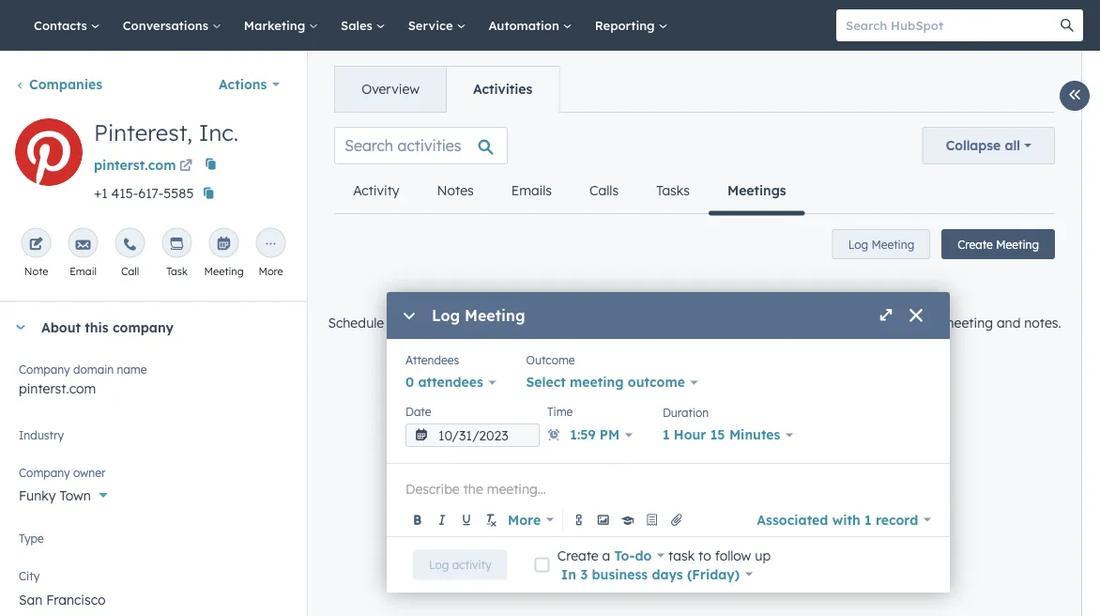 Task type: describe. For each thing, give the bounding box(es) containing it.
5585
[[164, 185, 194, 201]]

log activity
[[429, 558, 492, 572]]

navigation inside feed
[[334, 168, 805, 216]]

more button
[[504, 507, 558, 533]]

log
[[671, 315, 690, 331]]

about this company
[[41, 319, 174, 336]]

tasks button
[[638, 168, 709, 213]]

funky town button
[[19, 477, 288, 508]]

date
[[406, 404, 432, 419]]

about
[[41, 319, 81, 336]]

task to follow up
[[665, 547, 771, 563]]

1 inside 1 hour 15 minutes popup button
[[663, 426, 670, 443]]

all
[[1005, 137, 1021, 154]]

log meeting inside button
[[849, 237, 915, 251]]

notes
[[437, 182, 474, 199]]

automation
[[489, 17, 563, 33]]

0 vertical spatial pinterst.com
[[94, 157, 176, 173]]

business
[[592, 566, 648, 582]]

a left minimize dialog icon
[[388, 315, 396, 331]]

1:59 pm button
[[548, 421, 633, 449]]

record
[[876, 511, 919, 528]]

more image
[[264, 237, 279, 252]]

domain
[[73, 363, 114, 377]]

outcome
[[526, 353, 575, 367]]

actions
[[219, 76, 267, 93]]

your
[[911, 315, 939, 331]]

sales link
[[330, 0, 397, 51]]

2 link opens in a new window image from the top
[[179, 160, 192, 173]]

schedule a meeting with a contact from this record. or log a meeting activity to keep track of your meeting and notes. learn more
[[328, 315, 1062, 354]]

duration
[[663, 405, 709, 419]]

inc.
[[199, 118, 239, 147]]

+1 415-617-5585
[[94, 185, 194, 201]]

1 inside associated with 1 record popup button
[[865, 511, 872, 528]]

meeting inside button
[[997, 237, 1040, 251]]

city
[[19, 569, 40, 583]]

search button
[[1052, 9, 1084, 41]]

to-do button
[[614, 544, 665, 567]]

0 attendees
[[406, 374, 483, 390]]

marketing link
[[233, 0, 330, 51]]

companies link
[[15, 76, 102, 93]]

pinterest,
[[94, 118, 193, 147]]

select meeting outcome button
[[526, 369, 698, 396]]

overview
[[362, 81, 420, 97]]

meetings
[[728, 182, 787, 199]]

record.
[[606, 315, 649, 331]]

Search HubSpot search field
[[837, 9, 1067, 41]]

keep
[[826, 315, 856, 331]]

task
[[669, 547, 695, 563]]

learn
[[657, 337, 695, 354]]

associated with 1 record button
[[757, 507, 932, 533]]

email
[[70, 264, 97, 278]]

calls
[[590, 182, 619, 199]]

1 vertical spatial log
[[432, 306, 460, 325]]

learn more link
[[657, 337, 733, 354]]

emails
[[512, 182, 552, 199]]

caret image
[[15, 325, 26, 330]]

a left to-
[[603, 547, 611, 563]]

call image
[[123, 237, 138, 252]]

company domain name pinterst.com
[[19, 363, 147, 396]]

company owner
[[19, 466, 106, 480]]

log meeting button
[[833, 229, 931, 259]]

1 vertical spatial to
[[699, 547, 712, 563]]

edit button
[[15, 118, 83, 193]]

0
[[406, 374, 414, 390]]

sales
[[341, 17, 376, 33]]

0 horizontal spatial log meeting
[[432, 306, 525, 325]]

calls button
[[571, 168, 638, 213]]

with inside associated with 1 record popup button
[[833, 511, 861, 528]]

create for create a
[[558, 547, 599, 563]]

overview button
[[335, 67, 446, 112]]

create meeting
[[958, 237, 1040, 251]]

and
[[997, 315, 1021, 331]]

1 hour 15 minutes button
[[663, 422, 794, 448]]

with inside schedule a meeting with a contact from this record. or log a meeting activity to keep track of your meeting and notes. learn more
[[454, 315, 480, 331]]

create a
[[558, 547, 614, 563]]

collapse all button
[[923, 127, 1056, 164]]

industry
[[19, 428, 64, 442]]

reporting
[[595, 17, 659, 33]]

+1
[[94, 185, 108, 201]]

search image
[[1061, 19, 1074, 32]]

follow
[[715, 547, 752, 563]]

associated
[[757, 511, 829, 528]]

activity
[[353, 182, 400, 199]]

meeting down meeting icon
[[204, 264, 244, 278]]

funky town
[[19, 487, 91, 503]]

collapse all
[[946, 137, 1021, 154]]

emails button
[[493, 168, 571, 213]]

to-do
[[614, 547, 652, 563]]

this inside dropdown button
[[85, 319, 109, 336]]

call
[[121, 264, 139, 278]]

minimize dialog image
[[402, 309, 417, 324]]

this inside schedule a meeting with a contact from this record. or log a meeting activity to keep track of your meeting and notes. learn more
[[580, 315, 602, 331]]

marketing
[[244, 17, 309, 33]]

service link
[[397, 0, 477, 51]]

select
[[526, 374, 566, 390]]

15
[[711, 426, 726, 443]]

company for company domain name pinterst.com
[[19, 363, 70, 377]]

up
[[755, 547, 771, 563]]

3
[[581, 566, 588, 582]]

company
[[113, 319, 174, 336]]



Task type: vqa. For each thing, say whether or not it's contained in the screenshot.
field on the top
no



Task type: locate. For each thing, give the bounding box(es) containing it.
0 horizontal spatial more
[[259, 264, 283, 278]]

log inside feed
[[849, 237, 869, 251]]

0 vertical spatial activity
[[760, 315, 806, 331]]

pinterst.com up the +1 415-617-5585
[[94, 157, 176, 173]]

1 left hour
[[663, 426, 670, 443]]

2 company from the top
[[19, 466, 70, 480]]

meeting up more
[[706, 315, 757, 331]]

meeting inside popup button
[[570, 374, 624, 390]]

or
[[652, 315, 667, 331]]

meetings button
[[709, 168, 805, 216]]

track
[[860, 315, 891, 331]]

link opens in a new window image
[[179, 155, 192, 178], [179, 160, 192, 173]]

meeting up expand dialog image
[[872, 237, 915, 251]]

log
[[849, 237, 869, 251], [432, 306, 460, 325], [429, 558, 449, 572]]

activities button
[[446, 67, 559, 112]]

1 vertical spatial company
[[19, 466, 70, 480]]

0 horizontal spatial with
[[454, 315, 480, 331]]

1 horizontal spatial log meeting
[[849, 237, 915, 251]]

to-
[[614, 547, 635, 563]]

of
[[895, 315, 908, 331]]

company up funky
[[19, 466, 70, 480]]

1 vertical spatial create
[[558, 547, 599, 563]]

0 horizontal spatial to
[[699, 547, 712, 563]]

activity inside schedule a meeting with a contact from this record. or log a meeting activity to keep track of your meeting and notes. learn more
[[760, 315, 806, 331]]

name
[[117, 363, 147, 377]]

1 vertical spatial activity
[[452, 558, 492, 572]]

a right log
[[694, 315, 702, 331]]

0 vertical spatial navigation
[[334, 66, 560, 113]]

1 vertical spatial 1
[[865, 511, 872, 528]]

1:59
[[570, 426, 596, 442]]

select meeting outcome
[[526, 374, 685, 390]]

create for create meeting
[[958, 237, 993, 251]]

actions button
[[207, 66, 292, 103]]

notes button
[[418, 168, 493, 213]]

MM/DD/YYYY text field
[[406, 424, 540, 447]]

meeting inside button
[[872, 237, 915, 251]]

1 vertical spatial log meeting
[[432, 306, 525, 325]]

in 3 business days (friday) button
[[561, 563, 753, 586]]

task
[[166, 264, 188, 278]]

feed
[[319, 112, 1071, 372]]

activity inside the log activity button
[[452, 558, 492, 572]]

meeting image
[[217, 237, 232, 252]]

1 horizontal spatial with
[[833, 511, 861, 528]]

more
[[699, 337, 733, 354]]

from
[[547, 315, 576, 331]]

owner
[[73, 466, 106, 480]]

with
[[454, 315, 480, 331], [833, 511, 861, 528]]

activity
[[760, 315, 806, 331], [452, 558, 492, 572]]

1 hour 15 minutes
[[663, 426, 781, 443]]

log activity button
[[413, 550, 508, 580]]

to left the keep at right bottom
[[810, 315, 823, 331]]

log meeting up expand dialog image
[[849, 237, 915, 251]]

this
[[580, 315, 602, 331], [85, 319, 109, 336]]

time
[[548, 405, 573, 419]]

attendees
[[406, 353, 459, 367]]

navigation containing activity
[[334, 168, 805, 216]]

2 vertical spatial log
[[429, 558, 449, 572]]

meeting
[[400, 315, 451, 331], [706, 315, 757, 331], [943, 315, 994, 331], [570, 374, 624, 390]]

hour
[[674, 426, 707, 443]]

log meeting up attendees
[[432, 306, 525, 325]]

pinterest, inc.
[[94, 118, 239, 147]]

tasks
[[657, 182, 690, 199]]

meeting up and
[[997, 237, 1040, 251]]

0 vertical spatial 1
[[663, 426, 670, 443]]

about this company button
[[0, 302, 288, 353]]

with left record at the right of page
[[833, 511, 861, 528]]

1 horizontal spatial activity
[[760, 315, 806, 331]]

pinterst.com inside the company domain name pinterst.com
[[19, 380, 96, 396]]

1 vertical spatial with
[[833, 511, 861, 528]]

0 vertical spatial to
[[810, 315, 823, 331]]

0 horizontal spatial 1
[[663, 426, 670, 443]]

with up attendees
[[454, 315, 480, 331]]

0 horizontal spatial create
[[558, 547, 599, 563]]

0 horizontal spatial activity
[[452, 558, 492, 572]]

in
[[561, 566, 577, 582]]

1 left record at the right of page
[[865, 511, 872, 528]]

attendees
[[418, 374, 483, 390]]

2 navigation from the top
[[334, 168, 805, 216]]

a left contact
[[484, 315, 492, 331]]

create
[[958, 237, 993, 251], [558, 547, 599, 563]]

to up (friday)
[[699, 547, 712, 563]]

1 horizontal spatial create
[[958, 237, 993, 251]]

1 horizontal spatial more
[[508, 511, 541, 528]]

0 vertical spatial more
[[259, 264, 283, 278]]

task image
[[170, 237, 185, 252]]

1 vertical spatial navigation
[[334, 168, 805, 216]]

0 vertical spatial log
[[849, 237, 869, 251]]

pinterst.com
[[94, 157, 176, 173], [19, 380, 96, 396]]

0 vertical spatial create
[[958, 237, 993, 251]]

create inside button
[[958, 237, 993, 251]]

associated with 1 record
[[757, 511, 919, 528]]

contact
[[496, 315, 543, 331]]

meeting up time
[[570, 374, 624, 390]]

this right about
[[85, 319, 109, 336]]

log meeting
[[849, 237, 915, 251], [432, 306, 525, 325]]

meeting
[[872, 237, 915, 251], [997, 237, 1040, 251], [204, 264, 244, 278], [465, 306, 525, 325]]

pinterst.com link
[[94, 150, 196, 178]]

1 vertical spatial pinterst.com
[[19, 380, 96, 396]]

to
[[810, 315, 823, 331], [699, 547, 712, 563]]

reporting link
[[584, 0, 679, 51]]

1 link opens in a new window image from the top
[[179, 155, 192, 178]]

feed containing collapse all
[[319, 112, 1071, 372]]

0 vertical spatial log meeting
[[849, 237, 915, 251]]

1 vertical spatial more
[[508, 511, 541, 528]]

meeting up attendees
[[400, 315, 451, 331]]

automation link
[[477, 0, 584, 51]]

Search activities search field
[[334, 127, 508, 164]]

company for company owner
[[19, 466, 70, 480]]

funky
[[19, 487, 56, 503]]

0 vertical spatial company
[[19, 363, 70, 377]]

log for the log activity button
[[429, 558, 449, 572]]

note
[[24, 264, 48, 278]]

conversations link
[[111, 0, 233, 51]]

pm
[[600, 426, 620, 442]]

0 horizontal spatial this
[[85, 319, 109, 336]]

City text field
[[19, 580, 288, 616]]

more inside popup button
[[508, 511, 541, 528]]

1 horizontal spatial to
[[810, 315, 823, 331]]

1
[[663, 426, 670, 443], [865, 511, 872, 528]]

activities
[[473, 81, 533, 97]]

1 company from the top
[[19, 363, 70, 377]]

town
[[60, 487, 91, 503]]

days
[[652, 566, 683, 582]]

1 navigation from the top
[[334, 66, 560, 113]]

navigation
[[334, 66, 560, 113], [334, 168, 805, 216]]

note image
[[29, 237, 44, 252]]

1 horizontal spatial 1
[[865, 511, 872, 528]]

1:59 pm
[[570, 426, 620, 442]]

a
[[388, 315, 396, 331], [484, 315, 492, 331], [694, 315, 702, 331], [603, 547, 611, 563]]

log for "log meeting" button
[[849, 237, 869, 251]]

company
[[19, 363, 70, 377], [19, 466, 70, 480]]

expand dialog image
[[879, 309, 894, 324]]

notes.
[[1025, 315, 1062, 331]]

close dialog image
[[909, 309, 924, 324]]

to inside schedule a meeting with a contact from this record. or log a meeting activity to keep track of your meeting and notes. learn more
[[810, 315, 823, 331]]

service
[[408, 17, 457, 33]]

this right 'from'
[[580, 315, 602, 331]]

415-
[[111, 185, 138, 201]]

email image
[[76, 237, 91, 252]]

0 vertical spatial with
[[454, 315, 480, 331]]

company down about
[[19, 363, 70, 377]]

do
[[635, 547, 652, 563]]

1 horizontal spatial this
[[580, 315, 602, 331]]

pinterst.com down domain
[[19, 380, 96, 396]]

meeting left 'from'
[[465, 306, 525, 325]]

more
[[259, 264, 283, 278], [508, 511, 541, 528]]

minutes
[[730, 426, 781, 443]]

company inside the company domain name pinterst.com
[[19, 363, 70, 377]]

navigation containing overview
[[334, 66, 560, 113]]

contacts link
[[23, 0, 111, 51]]

meeting left and
[[943, 315, 994, 331]]



